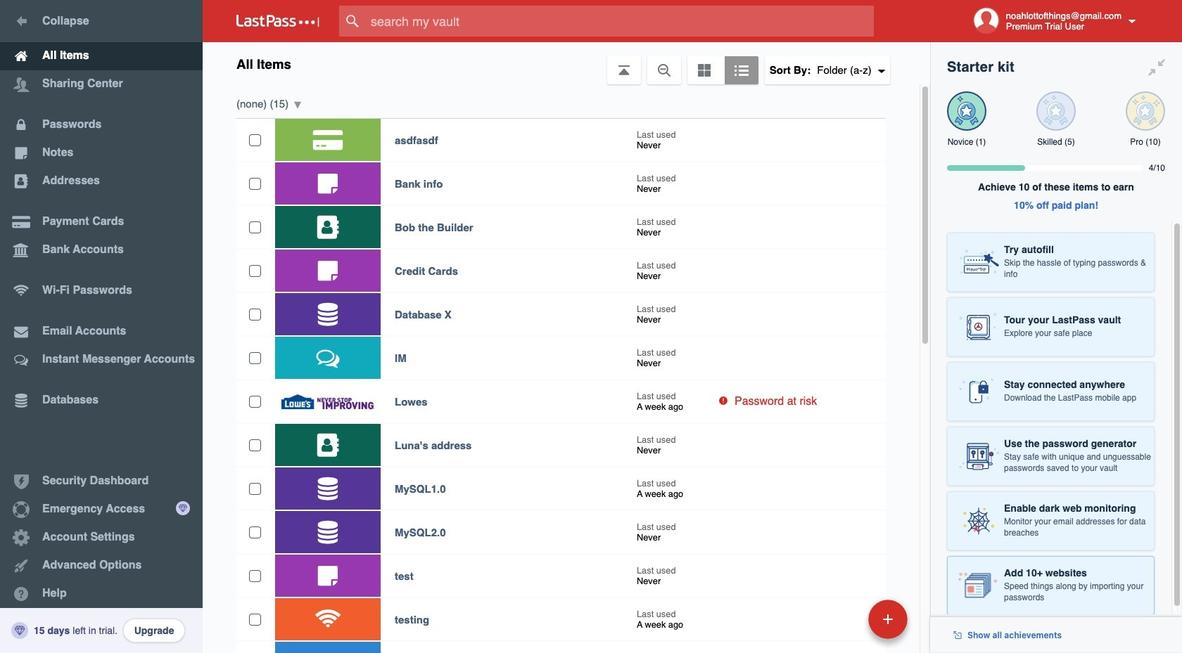 Task type: locate. For each thing, give the bounding box(es) containing it.
vault options navigation
[[203, 42, 930, 84]]



Task type: vqa. For each thing, say whether or not it's contained in the screenshot.
New item element
yes



Task type: describe. For each thing, give the bounding box(es) containing it.
search my vault text field
[[339, 6, 902, 37]]

main navigation navigation
[[0, 0, 203, 654]]

lastpass image
[[236, 15, 320, 27]]

new item navigation
[[772, 596, 916, 654]]

new item element
[[772, 600, 913, 640]]

Search search field
[[339, 6, 902, 37]]



